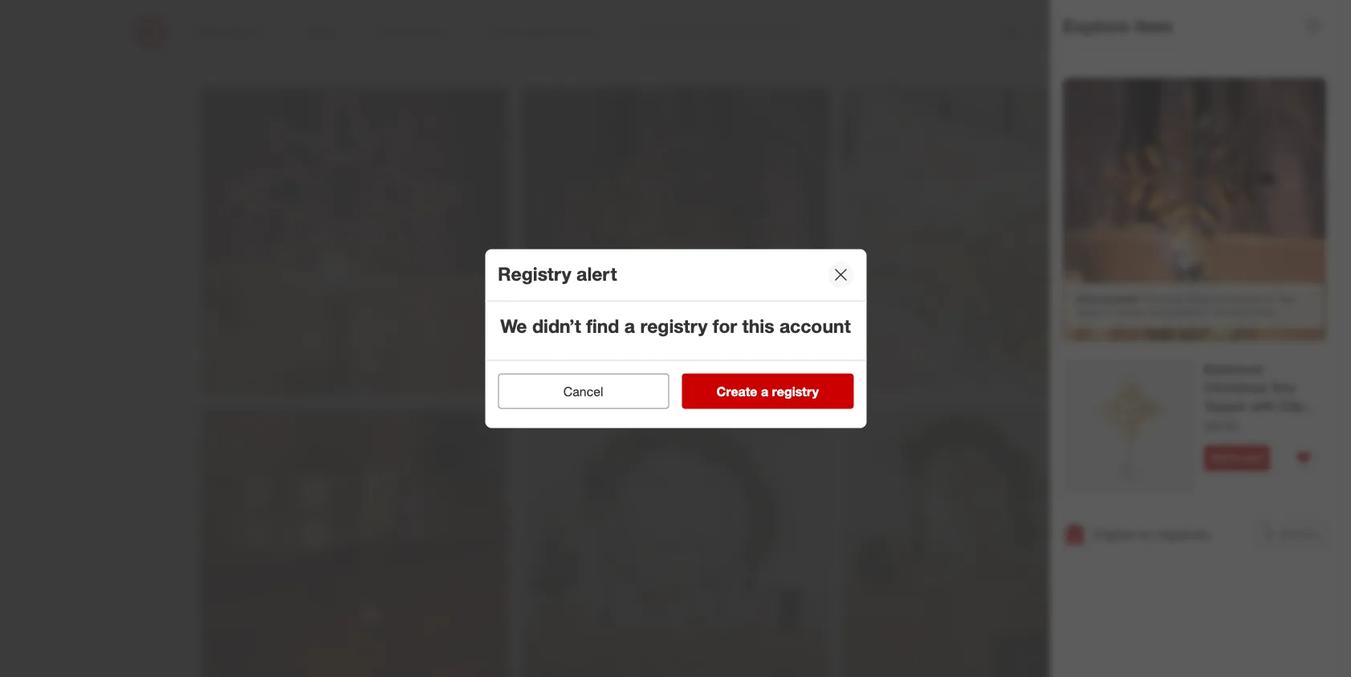 Task type: describe. For each thing, give the bounding box(es) containing it.
botanical christmas tree topper with clip gold - threshold™ designed with studio mcgee image
[[1063, 361, 1195, 492]]

user image by @andreacaitlin_ image
[[843, 87, 1151, 396]]

$20.00
[[1205, 419, 1238, 433]]

registry alert
[[498, 262, 617, 285]]

didn't
[[532, 315, 581, 337]]

1884
[[720, 37, 741, 49]]

botanical
[[1205, 361, 1263, 377]]

gold
[[1205, 416, 1233, 433]]

botanical christmas tree topper with clip gold - threshold™ designed with studio mcgee
[[1205, 361, 1314, 469]]

eligible
[[1094, 527, 1135, 543]]

) inside 'clothing ( 7252 )'
[[565, 37, 568, 49]]

cancel
[[564, 383, 604, 399]]

registry inside button
[[772, 383, 819, 399]]

create
[[717, 383, 758, 399]]

threshold™
[[1246, 416, 1314, 433]]

item for explore item
[[1135, 14, 1173, 37]]

@amcgraw64
[[1076, 293, 1138, 305]]

7252
[[544, 37, 565, 49]]

registry
[[498, 262, 572, 285]]

we
[[501, 315, 527, 337]]

What can we help you find? suggestions appear below search field
[[635, 14, 1035, 50]]

add for add to cart
[[1212, 452, 1230, 464]]

dialog containing registry alert
[[485, 249, 867, 428]]

1 vertical spatial with
[[1264, 435, 1290, 451]]

explore
[[1063, 14, 1130, 37]]

for inside explore item dialog
[[1139, 527, 1154, 543]]

create a registry button
[[682, 374, 854, 409]]

mcgee
[[1248, 453, 1291, 469]]

@amcgraw64 link
[[1063, 78, 1327, 341]]

2039
[[426, 37, 448, 49]]

user image by @amcgraw64 image inside explore item dialog
[[1063, 78, 1327, 341]]

1 user image by @lifeofashley image from the left
[[522, 409, 830, 678]]

this
[[743, 315, 775, 337]]

0 vertical spatial with
[[1251, 398, 1276, 414]]

item for add item
[[1301, 528, 1320, 541]]

furniture ( 2039
[[377, 35, 448, 49]]

eligible for registries
[[1094, 527, 1211, 543]]

create a registry
[[717, 383, 819, 399]]

-
[[1237, 416, 1242, 433]]

( for clothing
[[541, 37, 544, 49]]

explore item
[[1063, 14, 1173, 37]]

&
[[643, 35, 650, 49]]

botanical christmas tree topper with clip gold - threshold™ designed with studio mcgee link
[[1205, 361, 1317, 469]]

beauty
[[787, 35, 822, 49]]



Task type: locate. For each thing, give the bounding box(es) containing it.
registry right create
[[772, 383, 819, 399]]

with
[[1251, 398, 1276, 414], [1264, 435, 1290, 451]]

0 horizontal spatial a
[[625, 315, 635, 337]]

for inside dialog
[[713, 315, 737, 337]]

clip
[[1280, 398, 1304, 414]]

1 vertical spatial registry
[[772, 383, 819, 399]]

1 vertical spatial for
[[1139, 527, 1154, 543]]

shoes & accessories ( 1884 )
[[608, 35, 744, 49]]

1 horizontal spatial for
[[1139, 527, 1154, 543]]

dialog
[[485, 249, 867, 428]]

alert
[[577, 262, 617, 285]]

0 vertical spatial add
[[1212, 452, 1230, 464]]

) right clothing in the left of the page
[[565, 37, 568, 49]]

@amcgraw64 button
[[1063, 78, 1327, 341]]

0 vertical spatial registry
[[640, 315, 708, 337]]

beauty link
[[763, 23, 876, 62]]

( right clothing in the left of the page
[[541, 37, 544, 49]]

0 horizontal spatial )
[[565, 37, 568, 49]]

user image by @lifeofashley image
[[522, 409, 830, 678], [843, 409, 1151, 678]]

1 horizontal spatial user image by @lifeofashley image
[[843, 409, 1151, 678]]

to
[[1233, 452, 1242, 464]]

add item
[[1280, 528, 1320, 541]]

tree
[[1271, 380, 1297, 396]]

for right eligible
[[1139, 527, 1154, 543]]

0 horizontal spatial (
[[424, 37, 426, 49]]

1 ) from the left
[[565, 37, 568, 49]]

search button
[[1024, 14, 1062, 53]]

add to cart
[[1212, 452, 1264, 464]]

0 horizontal spatial for
[[713, 315, 737, 337]]

with down threshold™
[[1264, 435, 1290, 451]]

1 vertical spatial add
[[1280, 528, 1298, 541]]

( right accessories
[[717, 37, 720, 49]]

accessories
[[653, 35, 715, 49]]

cancel button
[[498, 374, 669, 409]]

( for furniture
[[424, 37, 426, 49]]

item
[[1135, 14, 1173, 37], [1301, 528, 1320, 541]]

0 horizontal spatial user image by @lifeofashley image
[[522, 409, 830, 678]]

add to cart button
[[1205, 446, 1271, 471]]

( right 'furniture'
[[424, 37, 426, 49]]

a
[[625, 315, 635, 337], [761, 383, 769, 399]]

2 horizontal spatial (
[[717, 37, 720, 49]]

add for add item
[[1280, 528, 1298, 541]]

0 vertical spatial a
[[625, 315, 635, 337]]

account
[[780, 315, 851, 337]]

( inside 'furniture ( 2039'
[[424, 37, 426, 49]]

(
[[424, 37, 426, 49], [541, 37, 544, 49], [717, 37, 720, 49]]

0 vertical spatial for
[[713, 315, 737, 337]]

2 ( from the left
[[541, 37, 544, 49]]

for left this at right top
[[713, 315, 737, 337]]

2 ) from the left
[[741, 37, 744, 49]]

( inside 'clothing ( 7252 )'
[[541, 37, 544, 49]]

a inside button
[[761, 383, 769, 399]]

0 horizontal spatial add
[[1212, 452, 1230, 464]]

add left 'to'
[[1212, 452, 1230, 464]]

add down mcgee
[[1280, 528, 1298, 541]]

with up threshold™
[[1251, 398, 1276, 414]]

1 vertical spatial a
[[761, 383, 769, 399]]

topper
[[1205, 398, 1247, 414]]

1 horizontal spatial item
[[1301, 528, 1320, 541]]

registries
[[1158, 527, 1211, 543]]

1 horizontal spatial (
[[541, 37, 544, 49]]

clothing ( 7252 )
[[497, 35, 568, 49]]

add
[[1212, 452, 1230, 464], [1280, 528, 1298, 541]]

0 vertical spatial item
[[1135, 14, 1173, 37]]

add inside the add to cart button
[[1212, 452, 1230, 464]]

) right accessories
[[741, 37, 744, 49]]

for
[[713, 315, 737, 337], [1139, 527, 1154, 543]]

registry right the find
[[640, 315, 708, 337]]

item inside button
[[1301, 528, 1320, 541]]

add inside the add item button
[[1280, 528, 1298, 541]]

we didn't find a registry for this account
[[501, 315, 851, 337]]

furniture
[[377, 35, 421, 49]]

1 horizontal spatial )
[[741, 37, 744, 49]]

2 user image by @lifeofashley image from the left
[[843, 409, 1151, 678]]

1 horizontal spatial add
[[1280, 528, 1298, 541]]

registry
[[640, 315, 708, 337], [772, 383, 819, 399]]

0 horizontal spatial registry
[[640, 315, 708, 337]]

user image by @amcgraw64 image
[[1063, 78, 1327, 341], [200, 87, 509, 396], [522, 87, 830, 396], [200, 409, 509, 678]]

1 ( from the left
[[424, 37, 426, 49]]

christmas
[[1205, 380, 1267, 396]]

3 ( from the left
[[717, 37, 720, 49]]

) inside the "shoes & accessories ( 1884 )"
[[741, 37, 744, 49]]

find
[[586, 315, 620, 337]]

clothing
[[497, 35, 539, 49]]

explore item dialog
[[1051, 0, 1352, 678]]

cart
[[1245, 452, 1264, 464]]

1 horizontal spatial a
[[761, 383, 769, 399]]

shoes
[[608, 35, 640, 49]]

0 horizontal spatial item
[[1135, 14, 1173, 37]]

add item button
[[1256, 522, 1327, 548]]

1 vertical spatial item
[[1301, 528, 1320, 541]]

1 horizontal spatial registry
[[772, 383, 819, 399]]

a right create
[[761, 383, 769, 399]]

search
[[1024, 25, 1062, 41]]

designed
[[1205, 435, 1261, 451]]

studio
[[1205, 453, 1244, 469]]

( inside the "shoes & accessories ( 1884 )"
[[717, 37, 720, 49]]

a right the find
[[625, 315, 635, 337]]

)
[[565, 37, 568, 49], [741, 37, 744, 49]]



Task type: vqa. For each thing, say whether or not it's contained in the screenshot.
Quality on the right bottom of page
no



